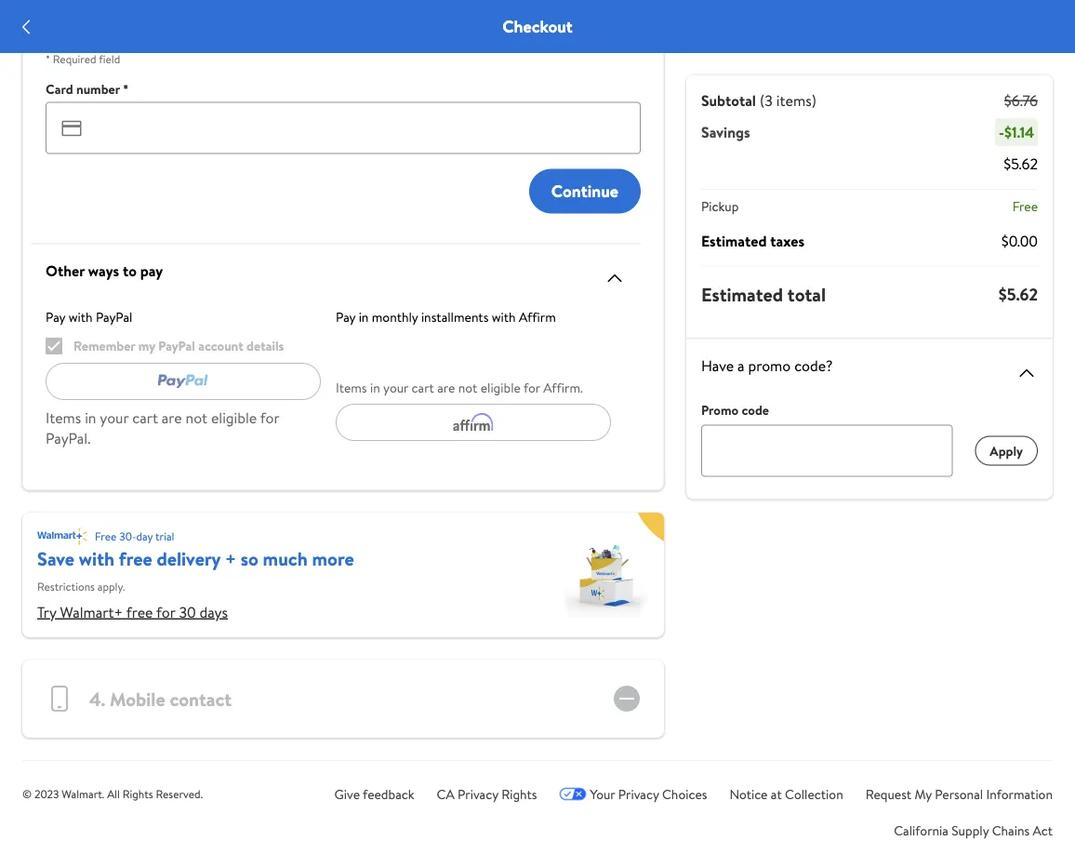 Task type: vqa. For each thing, say whether or not it's contained in the screenshot.


Task type: describe. For each thing, give the bounding box(es) containing it.
at
[[771, 785, 782, 803]]

information
[[987, 785, 1053, 803]]

4. mobile contact
[[89, 685, 232, 712]]

pay with paypal
[[46, 307, 133, 325]]

save
[[37, 545, 74, 572]]

installments
[[421, 307, 489, 325]]

other ways to pay
[[46, 260, 163, 280]]

notice
[[730, 785, 768, 803]]

free 30-day trial
[[95, 528, 174, 544]]

© 2023 walmart. all rights reserved.
[[22, 786, 203, 802]]

eligible for items in your cart are not eligible for affirm.
[[481, 378, 521, 396]]

notice at collection link
[[730, 785, 844, 803]]

contact
[[170, 685, 232, 712]]

estimated total
[[701, 281, 826, 307]]

collection
[[785, 785, 844, 803]]

in for items in your cart are not eligible for affirm.
[[370, 378, 380, 396]]

number
[[76, 79, 120, 98]]

apply button
[[975, 436, 1038, 466]]

items for items in your cart are not eligible for paypal.
[[46, 407, 81, 428]]

cart for paypal.
[[132, 407, 158, 428]]

subtotal (3 items)
[[701, 90, 817, 111]]

pay for pay in monthly installments with affirm
[[336, 307, 356, 325]]

items in your cart are not eligible for paypal.
[[46, 407, 279, 448]]

taxes
[[771, 230, 805, 251]]

1 vertical spatial free
[[126, 601, 153, 622]]

1 vertical spatial $5.62
[[999, 283, 1038, 306]]

$6.76
[[1005, 90, 1038, 111]]

so
[[241, 545, 258, 572]]

monthly
[[372, 307, 418, 325]]

restrictions
[[37, 579, 95, 594]]

privacy for ca
[[458, 785, 499, 803]]

free for free 30-day trial
[[95, 528, 117, 544]]

eligible for items in your cart are not eligible for paypal.
[[211, 407, 257, 428]]

ca privacy rights link
[[437, 785, 537, 803]]

remember my paypal account details
[[73, 337, 284, 355]]

estimated taxes
[[701, 230, 805, 251]]

california supply chains act
[[894, 821, 1053, 839]]

1 vertical spatial *
[[123, 79, 129, 98]]

4.
[[89, 685, 105, 712]]

©
[[22, 786, 32, 802]]

save with free delivery + so much more restrictions apply. try walmart+ free for 30 days
[[37, 545, 354, 622]]

2023
[[34, 786, 59, 802]]

-$1.14
[[999, 122, 1035, 142]]

mobile
[[110, 685, 165, 712]]

continue button
[[529, 169, 641, 213]]

days
[[200, 601, 228, 622]]

choices
[[662, 785, 707, 803]]

card
[[46, 79, 73, 98]]

30-
[[119, 528, 136, 544]]

a
[[738, 355, 745, 375]]

for inside the save with free delivery + so much more restrictions apply. try walmart+ free for 30 days
[[156, 601, 175, 622]]

ways
[[88, 260, 119, 280]]

your
[[590, 785, 615, 803]]

give feedback button
[[334, 785, 414, 804]]

Remember my PayPal account details checkbox
[[46, 338, 62, 354]]

subtotal
[[701, 90, 756, 111]]

walmart.
[[62, 786, 104, 802]]

affirm.
[[544, 378, 583, 396]]

ca privacy rights
[[437, 785, 537, 803]]

all
[[107, 786, 120, 802]]

cart for affirm.
[[412, 378, 434, 396]]

affirm
[[519, 307, 556, 325]]

items)
[[777, 90, 817, 111]]

promo
[[701, 401, 739, 419]]

are for paypal.
[[162, 407, 182, 428]]

+
[[225, 545, 236, 572]]

items in your cart are not eligible for affirm.
[[336, 378, 583, 396]]

feedback
[[363, 785, 414, 803]]

chains
[[992, 821, 1030, 839]]

are for affirm.
[[437, 378, 455, 396]]

apply.
[[98, 579, 125, 594]]

your for items in your cart are not eligible for affirm.
[[383, 378, 409, 396]]

supply
[[952, 821, 989, 839]]

to
[[123, 260, 137, 280]]

promo code
[[701, 401, 769, 419]]

my
[[915, 785, 932, 803]]

pay
[[140, 260, 163, 280]]

paypal for with
[[96, 307, 133, 325]]

give
[[334, 785, 360, 803]]

for for items in your cart are not eligible for affirm.
[[524, 378, 540, 396]]



Task type: locate. For each thing, give the bounding box(es) containing it.
request my personal information
[[866, 785, 1053, 803]]

pickup
[[701, 197, 739, 215]]

1 estimated from the top
[[701, 230, 767, 251]]

free
[[1013, 197, 1038, 215], [95, 528, 117, 544]]

2 pay from the left
[[336, 307, 356, 325]]

0 vertical spatial your
[[383, 378, 409, 396]]

request
[[866, 785, 912, 803]]

promo
[[748, 355, 791, 375]]

try
[[37, 601, 56, 622]]

pay for pay with paypal
[[46, 307, 65, 325]]

0 vertical spatial $5.62
[[1004, 154, 1038, 174]]

* left required
[[46, 51, 50, 67]]

0 horizontal spatial not
[[186, 407, 208, 428]]

for for items in your cart are not eligible for paypal.
[[260, 407, 279, 428]]

notice at collection
[[730, 785, 844, 803]]

0 vertical spatial estimated
[[701, 230, 767, 251]]

1 vertical spatial in
[[370, 378, 380, 396]]

free left 30
[[126, 601, 153, 622]]

field
[[99, 51, 120, 67]]

in down monthly
[[370, 378, 380, 396]]

in
[[359, 307, 369, 325], [370, 378, 380, 396], [85, 407, 96, 428]]

1 privacy from the left
[[458, 785, 499, 803]]

other ways to pay image
[[604, 266, 626, 289]]

1 horizontal spatial items
[[336, 378, 367, 396]]

0 horizontal spatial your
[[100, 407, 129, 428]]

card number *
[[46, 79, 129, 98]]

0 horizontal spatial rights
[[123, 786, 153, 802]]

0 vertical spatial in
[[359, 307, 369, 325]]

privacy right ca
[[458, 785, 499, 803]]

california supply chains act link
[[894, 821, 1053, 839]]

2 estimated from the top
[[701, 281, 783, 307]]

code?
[[795, 355, 833, 375]]

much
[[263, 545, 308, 572]]

paypal up remember
[[96, 307, 133, 325]]

estimated
[[701, 230, 767, 251], [701, 281, 783, 307]]

Promo code text field
[[701, 425, 953, 477]]

for down details at the left top
[[260, 407, 279, 428]]

free down 'free 30-day trial'
[[119, 545, 152, 572]]

30
[[179, 601, 196, 622]]

rights right all
[[123, 786, 153, 802]]

reserved.
[[156, 786, 203, 802]]

$5.62 down $1.14
[[1004, 154, 1038, 174]]

trial
[[155, 528, 174, 544]]

1 horizontal spatial free
[[1013, 197, 1038, 215]]

free
[[119, 545, 152, 572], [126, 601, 153, 622]]

ca
[[437, 785, 455, 803]]

1 horizontal spatial pay
[[336, 307, 356, 325]]

walmart plus image
[[37, 527, 87, 545]]

not inside items in your cart are not eligible for paypal.
[[186, 407, 208, 428]]

not up affirm icon
[[458, 378, 478, 396]]

not down remember my paypal account details
[[186, 407, 208, 428]]

1 vertical spatial items
[[46, 407, 81, 428]]

estimated down estimated taxes
[[701, 281, 783, 307]]

1 horizontal spatial not
[[458, 378, 478, 396]]

2 horizontal spatial in
[[370, 378, 380, 396]]

1 vertical spatial paypal
[[158, 337, 195, 355]]

are down remember my paypal account details
[[162, 407, 182, 428]]

your down monthly
[[383, 378, 409, 396]]

other
[[46, 260, 85, 280]]

your for items in your cart are not eligible for paypal.
[[100, 407, 129, 428]]

paypal for my
[[158, 337, 195, 355]]

back image
[[15, 16, 37, 38]]

Card number * text field
[[46, 102, 641, 154]]

1 vertical spatial estimated
[[701, 281, 783, 307]]

rights
[[502, 785, 537, 803], [123, 786, 153, 802]]

in left monthly
[[359, 307, 369, 325]]

1 horizontal spatial your
[[383, 378, 409, 396]]

1 horizontal spatial privacy
[[618, 785, 659, 803]]

$5.62 down $0.00 on the top
[[999, 283, 1038, 306]]

free for free
[[1013, 197, 1038, 215]]

apply
[[990, 441, 1023, 460]]

walmart+
[[60, 601, 123, 622]]

0 horizontal spatial free
[[95, 528, 117, 544]]

1 horizontal spatial *
[[123, 79, 129, 98]]

total
[[788, 281, 826, 307]]

2 vertical spatial in
[[85, 407, 96, 428]]

eligible right paypal image at the top left of page
[[211, 407, 257, 428]]

0 horizontal spatial *
[[46, 51, 50, 67]]

have
[[701, 355, 734, 375]]

0 vertical spatial free
[[1013, 197, 1038, 215]]

1 vertical spatial eligible
[[211, 407, 257, 428]]

estimated down pickup
[[701, 230, 767, 251]]

estimated for estimated taxes
[[701, 230, 767, 251]]

with inside the save with free delivery + so much more restrictions apply. try walmart+ free for 30 days
[[79, 545, 114, 572]]

in for items in your cart are not eligible for paypal.
[[85, 407, 96, 428]]

try walmart+ free for 30 days button
[[37, 601, 228, 622]]

rights left "privacy choices icon"
[[502, 785, 537, 803]]

1 horizontal spatial rights
[[502, 785, 537, 803]]

checkout
[[503, 15, 573, 38]]

free up $0.00 on the top
[[1013, 197, 1038, 215]]

pay in monthly installments with affirm
[[336, 307, 556, 325]]

for left affirm.
[[524, 378, 540, 396]]

0 vertical spatial items
[[336, 378, 367, 396]]

items
[[336, 378, 367, 396], [46, 407, 81, 428]]

account
[[198, 337, 244, 355]]

0 horizontal spatial are
[[162, 407, 182, 428]]

estimated for estimated total
[[701, 281, 783, 307]]

remember
[[73, 337, 135, 355]]

details
[[247, 337, 284, 355]]

are up affirm icon
[[437, 378, 455, 396]]

1 vertical spatial your
[[100, 407, 129, 428]]

for inside items in your cart are not eligible for paypal.
[[260, 407, 279, 428]]

with for paypal
[[69, 307, 93, 325]]

0 horizontal spatial items
[[46, 407, 81, 428]]

2 privacy from the left
[[618, 785, 659, 803]]

cart down the pay in monthly installments with affirm
[[412, 378, 434, 396]]

1 horizontal spatial paypal
[[158, 337, 195, 355]]

have a promo code?
[[701, 355, 833, 375]]

0 vertical spatial cart
[[412, 378, 434, 396]]

your right paypal.
[[100, 407, 129, 428]]

with up apply.
[[79, 545, 114, 572]]

1 pay from the left
[[46, 307, 65, 325]]

1 horizontal spatial eligible
[[481, 378, 521, 396]]

with
[[69, 307, 93, 325], [492, 307, 516, 325], [79, 545, 114, 572]]

cart inside items in your cart are not eligible for paypal.
[[132, 407, 158, 428]]

your inside items in your cart are not eligible for paypal.
[[100, 407, 129, 428]]

are
[[437, 378, 455, 396], [162, 407, 182, 428]]

paypal.
[[46, 428, 91, 448]]

give feedback
[[334, 785, 414, 803]]

0 vertical spatial are
[[437, 378, 455, 396]]

1 horizontal spatial for
[[260, 407, 279, 428]]

2 vertical spatial for
[[156, 601, 175, 622]]

0 vertical spatial not
[[458, 378, 478, 396]]

0 horizontal spatial privacy
[[458, 785, 499, 803]]

with up remember
[[69, 307, 93, 325]]

1 vertical spatial free
[[95, 528, 117, 544]]

0 vertical spatial for
[[524, 378, 540, 396]]

privacy choices icon image
[[560, 788, 587, 801]]

0 horizontal spatial eligible
[[211, 407, 257, 428]]

items inside items in your cart are not eligible for paypal.
[[46, 407, 81, 428]]

eligible inside items in your cart are not eligible for paypal.
[[211, 407, 257, 428]]

*
[[46, 51, 50, 67], [123, 79, 129, 98]]

continue
[[551, 179, 619, 202]]

1 vertical spatial for
[[260, 407, 279, 428]]

2 horizontal spatial for
[[524, 378, 540, 396]]

pay
[[46, 307, 65, 325], [336, 307, 356, 325]]

1 horizontal spatial cart
[[412, 378, 434, 396]]

pay up remember my paypal account details option
[[46, 307, 65, 325]]

* required field
[[46, 51, 120, 67]]

0 horizontal spatial in
[[85, 407, 96, 428]]

your privacy choices link
[[560, 785, 707, 803]]

california
[[894, 821, 949, 839]]

with left affirm
[[492, 307, 516, 325]]

pay left monthly
[[336, 307, 356, 325]]

personal
[[935, 785, 983, 803]]

savings
[[701, 122, 750, 142]]

your
[[383, 378, 409, 396], [100, 407, 129, 428]]

delivery
[[157, 545, 221, 572]]

1 vertical spatial not
[[186, 407, 208, 428]]

* right the number
[[123, 79, 129, 98]]

in down remember
[[85, 407, 96, 428]]

not for paypal.
[[186, 407, 208, 428]]

paypal right my
[[158, 337, 195, 355]]

privacy
[[458, 785, 499, 803], [618, 785, 659, 803]]

for left 30
[[156, 601, 175, 622]]

items for items in your cart are not eligible for affirm.
[[336, 378, 367, 396]]

cart down my
[[132, 407, 158, 428]]

1 vertical spatial are
[[162, 407, 182, 428]]

your privacy choices
[[590, 785, 707, 803]]

are inside items in your cart are not eligible for paypal.
[[162, 407, 182, 428]]

0 horizontal spatial paypal
[[96, 307, 133, 325]]

in for pay in monthly installments with affirm
[[359, 307, 369, 325]]

code
[[742, 401, 769, 419]]

0 horizontal spatial pay
[[46, 307, 65, 325]]

free left "30-"
[[95, 528, 117, 544]]

required
[[53, 51, 96, 67]]

paypal image
[[158, 348, 209, 415]]

my
[[138, 337, 155, 355]]

have a promo code? image
[[1016, 361, 1038, 384]]

more
[[312, 545, 354, 572]]

0 vertical spatial free
[[119, 545, 152, 572]]

act
[[1033, 821, 1053, 839]]

affirm image
[[453, 412, 494, 432]]

paypal
[[96, 307, 133, 325], [158, 337, 195, 355]]

1 horizontal spatial in
[[359, 307, 369, 325]]

0 horizontal spatial for
[[156, 601, 175, 622]]

request my personal information link
[[866, 785, 1053, 803]]

in inside items in your cart are not eligible for paypal.
[[85, 407, 96, 428]]

not for affirm.
[[458, 378, 478, 396]]

$5.62
[[1004, 154, 1038, 174], [999, 283, 1038, 306]]

0 vertical spatial paypal
[[96, 307, 133, 325]]

eligible up affirm icon
[[481, 378, 521, 396]]

with for free
[[79, 545, 114, 572]]

0 vertical spatial *
[[46, 51, 50, 67]]

privacy right "your"
[[618, 785, 659, 803]]

privacy for your
[[618, 785, 659, 803]]

-
[[999, 122, 1005, 142]]

1 horizontal spatial are
[[437, 378, 455, 396]]

$1.14
[[1005, 122, 1035, 142]]

0 vertical spatial eligible
[[481, 378, 521, 396]]

$0.00
[[1002, 230, 1038, 251]]

1 vertical spatial cart
[[132, 407, 158, 428]]

0 horizontal spatial cart
[[132, 407, 158, 428]]



